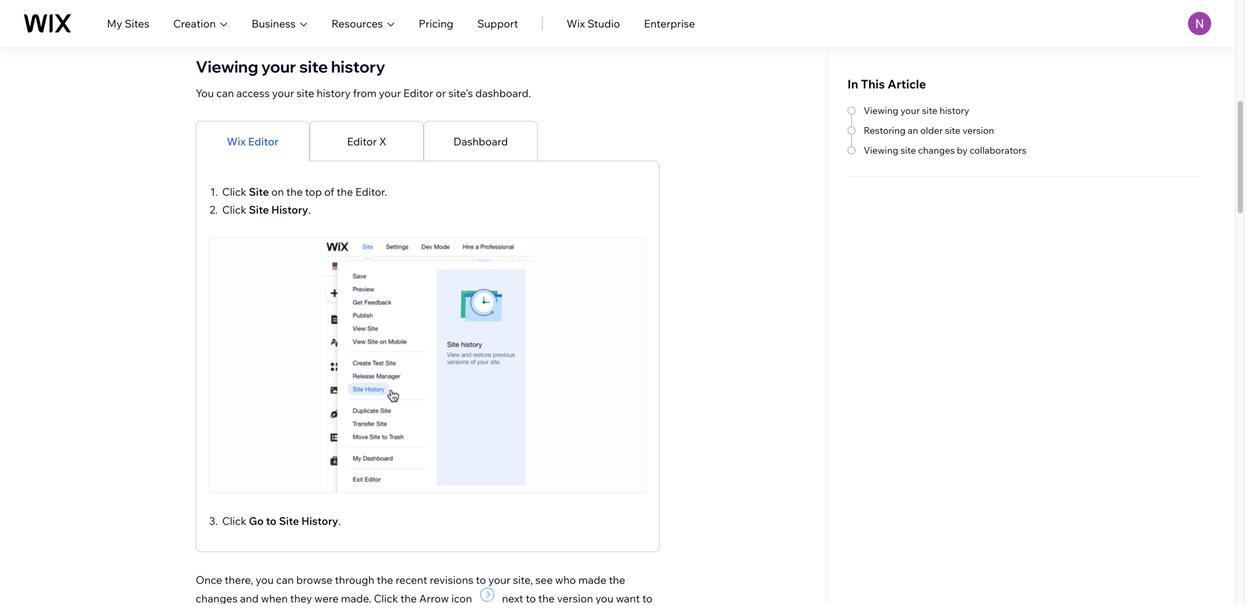 Task type: describe. For each thing, give the bounding box(es) containing it.
click inside once there, you can browse through the recent revisions to your site, see who made the changes and when they were made. click the arrow
[[374, 593, 398, 605]]

site down an
[[901, 145, 917, 156]]

creation button
[[173, 16, 228, 32]]

you can access your site history from your editor or site's dashboard.
[[196, 87, 531, 100]]

0 horizontal spatial editor
[[248, 135, 279, 148]]

restoring
[[864, 125, 906, 136]]

business button
[[252, 16, 308, 32]]

see
[[536, 574, 553, 587]]

2 vertical spatial site
[[279, 515, 299, 528]]

dashboard
[[454, 135, 508, 148]]

browse
[[296, 574, 333, 587]]

0 vertical spatial to
[[266, 515, 277, 528]]

in
[[848, 77, 859, 92]]

arrow
[[419, 593, 449, 605]]

site down business dropdown button
[[299, 57, 328, 77]]

through
[[335, 574, 375, 587]]

enterprise
[[644, 17, 696, 30]]

resources button
[[332, 16, 395, 32]]

. inside click site on the top of the editor. click site history .
[[308, 203, 311, 217]]

made
[[579, 574, 607, 587]]

1 vertical spatial history
[[302, 515, 338, 528]]

site's
[[449, 87, 473, 100]]

the right made
[[609, 574, 626, 587]]

wix studio link
[[567, 16, 620, 32]]

recent
[[396, 574, 428, 587]]

site right "older"
[[946, 125, 961, 136]]

your right from
[[379, 87, 401, 100]]

to inside once there, you can browse through the recent revisions to your site, see who made the changes and when they were made. click the arrow
[[476, 574, 486, 587]]

wix for wix editor
[[227, 135, 246, 148]]

there,
[[225, 574, 253, 587]]

your up an
[[901, 105, 920, 116]]

enterprise link
[[644, 16, 696, 32]]

pricing link
[[419, 16, 454, 32]]

on
[[271, 185, 284, 199]]

an
[[908, 125, 919, 136]]

1 vertical spatial history
[[317, 87, 351, 100]]

click site on the top of the editor. click site history .
[[222, 185, 387, 217]]

1 horizontal spatial viewing your site history
[[864, 105, 970, 116]]

your up access on the left top
[[261, 57, 296, 77]]

0 vertical spatial changes
[[919, 145, 955, 156]]

1 vertical spatial site
[[249, 203, 269, 217]]

article
[[888, 77, 927, 92]]

x
[[379, 135, 387, 148]]

click go to site history .
[[222, 515, 343, 528]]

changes inside once there, you can browse through the recent revisions to your site, see who made the changes and when they were made. click the arrow
[[196, 593, 238, 605]]

made.
[[341, 593, 372, 605]]

wix editor
[[227, 135, 279, 148]]

0 vertical spatial site
[[249, 185, 269, 199]]

0 vertical spatial can
[[216, 87, 234, 100]]

when
[[261, 593, 288, 605]]

top
[[305, 185, 322, 199]]

studio
[[588, 17, 620, 30]]

wix studio
[[567, 17, 620, 30]]

this
[[862, 77, 885, 92]]



Task type: locate. For each thing, give the bounding box(es) containing it.
wix for wix studio
[[567, 17, 585, 30]]

0 horizontal spatial can
[[216, 87, 234, 100]]

you
[[196, 87, 214, 100]]

0 vertical spatial viewing your site history
[[196, 57, 385, 77]]

can
[[216, 87, 234, 100], [276, 574, 294, 587]]

editor.
[[356, 185, 387, 199]]

viewing up you
[[196, 57, 258, 77]]

1 horizontal spatial .
[[338, 515, 341, 528]]

viewing your site history
[[196, 57, 385, 77], [864, 105, 970, 116]]

your left site, on the bottom left of the page
[[489, 574, 511, 587]]

creation
[[173, 17, 216, 30]]

sites
[[125, 17, 149, 30]]

collaborators
[[970, 145, 1027, 156]]

site right access on the left top
[[297, 87, 314, 100]]

profile image image
[[1189, 12, 1212, 35]]

viewing site changes by collaborators
[[864, 145, 1027, 156]]

viewing your site history down business dropdown button
[[196, 57, 385, 77]]

dashboard.
[[476, 87, 531, 100]]

my sites
[[107, 17, 149, 30]]

your right access on the left top
[[272, 87, 294, 100]]

support
[[478, 17, 518, 30]]

1 vertical spatial viewing your site history
[[864, 105, 970, 116]]

0 vertical spatial history
[[271, 203, 308, 217]]

changes down once
[[196, 593, 238, 605]]

by
[[958, 145, 968, 156]]

0 horizontal spatial .
[[308, 203, 311, 217]]

1 horizontal spatial changes
[[919, 145, 955, 156]]

history down on
[[271, 203, 308, 217]]

0 horizontal spatial changes
[[196, 593, 238, 605]]

my sites link
[[107, 16, 149, 32]]

the left the recent
[[377, 574, 393, 587]]

support link
[[478, 16, 518, 32]]

viewing your site history up an
[[864, 105, 970, 116]]

version
[[963, 125, 995, 136]]

1 vertical spatial changes
[[196, 593, 238, 605]]

editor left x
[[347, 135, 377, 148]]

history inside click site on the top of the editor. click site history .
[[271, 203, 308, 217]]

access
[[237, 87, 270, 100]]

restoring an older site version
[[864, 125, 995, 136]]

click
[[222, 185, 247, 199], [222, 203, 247, 217], [222, 515, 247, 528], [374, 593, 398, 605]]

pricing
[[419, 17, 454, 30]]

wix left the studio on the top
[[567, 17, 585, 30]]

2 vertical spatial viewing
[[864, 145, 899, 156]]

wix
[[567, 17, 585, 30], [227, 135, 246, 148]]

your inside once there, you can browse through the recent revisions to your site, see who made the changes and when they were made. click the arrow
[[489, 574, 511, 587]]

and
[[240, 593, 259, 605]]

business
[[252, 17, 296, 30]]

1 vertical spatial can
[[276, 574, 294, 587]]

can inside once there, you can browse through the recent revisions to your site, see who made the changes and when they were made. click the arrow
[[276, 574, 294, 587]]

0 horizontal spatial to
[[266, 515, 277, 528]]

2 vertical spatial history
[[940, 105, 970, 116]]

changes
[[919, 145, 955, 156], [196, 593, 238, 605]]

in this article
[[848, 77, 927, 92]]

go
[[249, 515, 264, 528]]

0 vertical spatial viewing
[[196, 57, 258, 77]]

of
[[324, 185, 334, 199]]

to right revisions
[[476, 574, 486, 587]]

0 horizontal spatial wix
[[227, 135, 246, 148]]

history up "older"
[[940, 105, 970, 116]]

history up browse
[[302, 515, 338, 528]]

history
[[271, 203, 308, 217], [302, 515, 338, 528]]

1 horizontal spatial wix
[[567, 17, 585, 30]]

0 vertical spatial history
[[331, 57, 385, 77]]

history up the you can access your site history from your editor or site's dashboard.
[[331, 57, 385, 77]]

site
[[299, 57, 328, 77], [297, 87, 314, 100], [923, 105, 938, 116], [946, 125, 961, 136], [901, 145, 917, 156]]

my
[[107, 17, 122, 30]]

who
[[556, 574, 576, 587]]

older
[[921, 125, 943, 136]]

your
[[261, 57, 296, 77], [272, 87, 294, 100], [379, 87, 401, 100], [901, 105, 920, 116], [489, 574, 511, 587]]

were
[[315, 593, 339, 605]]

they
[[290, 593, 312, 605]]

viewing
[[196, 57, 258, 77], [864, 105, 899, 116], [864, 145, 899, 156]]

editor left or
[[404, 87, 434, 100]]

editor x
[[347, 135, 387, 148]]

. down top
[[308, 203, 311, 217]]

1 horizontal spatial can
[[276, 574, 294, 587]]

to
[[266, 515, 277, 528], [476, 574, 486, 587]]

site up restoring an older site version
[[923, 105, 938, 116]]

the
[[286, 185, 303, 199], [337, 185, 353, 199], [377, 574, 393, 587], [609, 574, 626, 587], [401, 593, 417, 605]]

resources
[[332, 17, 383, 30]]

wix down access on the left top
[[227, 135, 246, 148]]

once
[[196, 574, 222, 587]]

1 vertical spatial viewing
[[864, 105, 899, 116]]

editor
[[404, 87, 434, 100], [248, 135, 279, 148], [347, 135, 377, 148]]

1 vertical spatial .
[[338, 515, 341, 528]]

history
[[331, 57, 385, 77], [317, 87, 351, 100], [940, 105, 970, 116]]

viewing up restoring
[[864, 105, 899, 116]]

0 vertical spatial wix
[[567, 17, 585, 30]]

1 vertical spatial to
[[476, 574, 486, 587]]

the down the recent
[[401, 593, 417, 605]]

1 horizontal spatial editor
[[347, 135, 377, 148]]

1 vertical spatial wix
[[227, 135, 246, 148]]

1 horizontal spatial to
[[476, 574, 486, 587]]

0 horizontal spatial viewing your site history
[[196, 57, 385, 77]]

site
[[249, 185, 269, 199], [249, 203, 269, 217], [279, 515, 299, 528]]

editor down access on the left top
[[248, 135, 279, 148]]

revisions
[[430, 574, 474, 587]]

site,
[[513, 574, 533, 587]]

from
[[353, 87, 377, 100]]

. up "through"
[[338, 515, 341, 528]]

changes down "older"
[[919, 145, 955, 156]]

or
[[436, 87, 446, 100]]

to right go
[[266, 515, 277, 528]]

.
[[308, 203, 311, 217], [338, 515, 341, 528]]

history left from
[[317, 87, 351, 100]]

0 vertical spatial .
[[308, 203, 311, 217]]

you
[[256, 574, 274, 587]]

viewing down restoring
[[864, 145, 899, 156]]

once there, you can browse through the recent revisions to your site, see who made the changes and when they were made. click the arrow
[[196, 574, 626, 605]]

the right on
[[286, 185, 303, 199]]

2 horizontal spatial editor
[[404, 87, 434, 100]]

wix inside wix studio link
[[567, 17, 585, 30]]

the right 'of'
[[337, 185, 353, 199]]



Task type: vqa. For each thing, say whether or not it's contained in the screenshot.
Get to the top
no



